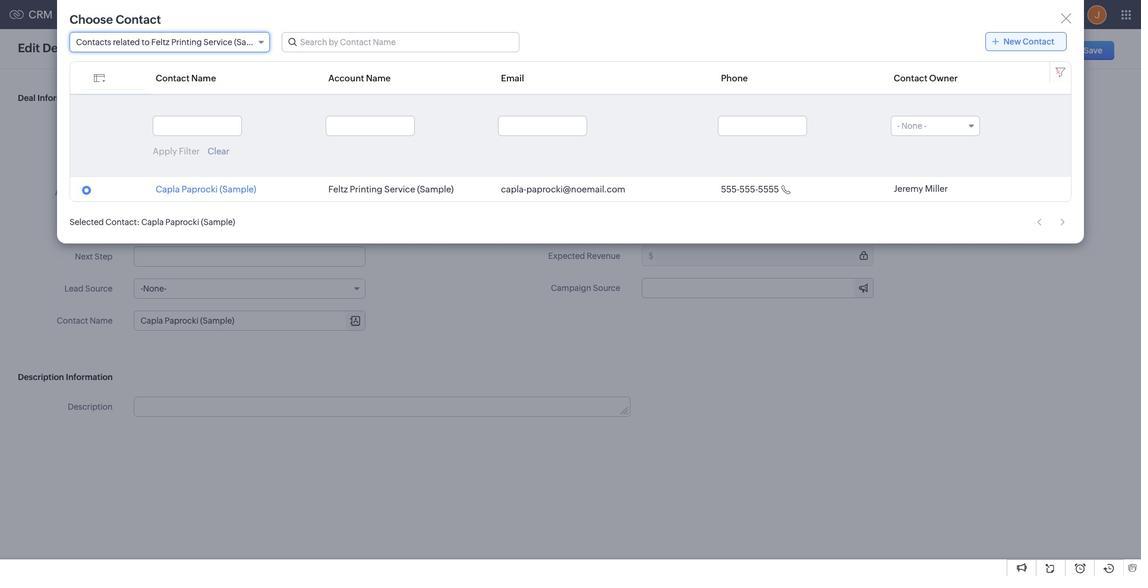 Task type: vqa. For each thing, say whether or not it's contained in the screenshot.
bottom Jeremy Miller
yes



Task type: locate. For each thing, give the bounding box(es) containing it.
save and new button
[[988, 41, 1068, 60]]

0 vertical spatial contacts
[[151, 10, 187, 19]]

0 vertical spatial feltz
[[151, 37, 170, 47]]

printing
[[171, 37, 202, 47], [350, 184, 383, 195]]

1 horizontal spatial printing
[[350, 184, 383, 195]]

0 horizontal spatial feltz
[[151, 37, 170, 47]]

contacts inside field
[[76, 37, 111, 47]]

0 horizontal spatial new
[[1004, 37, 1022, 46]]

contacts
[[151, 10, 187, 19], [76, 37, 111, 47]]

contact left save button
[[1023, 37, 1055, 46]]

paprocki@noemail.com
[[527, 184, 626, 195]]

1 horizontal spatial edit
[[74, 43, 89, 53]]

1 vertical spatial miller
[[926, 184, 949, 194]]

leads link
[[100, 0, 142, 29]]

name down deal owner
[[90, 156, 113, 165]]

1 vertical spatial contact name
[[57, 316, 113, 326]]

information
[[37, 93, 84, 103], [66, 373, 113, 382]]

home link
[[57, 0, 100, 29]]

555- left 5555
[[721, 184, 740, 195]]

1 vertical spatial description
[[68, 403, 113, 412]]

step
[[95, 252, 113, 262]]

0 vertical spatial service
[[204, 37, 232, 47]]

1 horizontal spatial jeremy miller
[[894, 184, 949, 194]]

and
[[1021, 46, 1036, 55]]

0 horizontal spatial description
[[18, 373, 64, 382]]

navigation
[[1032, 214, 1072, 231]]

source down revenue in the top of the page
[[593, 284, 621, 293]]

save for save
[[1085, 46, 1103, 55]]

miller
[[170, 123, 191, 132], [926, 184, 949, 194]]

deal for deal name
[[71, 156, 88, 165]]

feltz
[[151, 37, 170, 47], [329, 184, 348, 195]]

1 horizontal spatial service
[[385, 184, 415, 195]]

source for campaign source
[[593, 284, 621, 293]]

related
[[113, 37, 140, 47]]

2 - from the left
[[925, 121, 927, 131]]

account name
[[329, 73, 391, 83], [55, 188, 113, 197]]

edit inside edit deal edit page layout
[[74, 43, 89, 53]]

name down "search by contact name" text field
[[366, 73, 391, 83]]

contact
[[116, 12, 161, 26], [1023, 37, 1055, 46], [156, 73, 190, 83], [894, 73, 928, 83], [106, 218, 137, 227], [57, 316, 88, 326]]

0 horizontal spatial service
[[204, 37, 232, 47]]

printing inside field
[[171, 37, 202, 47]]

owner for deal owner
[[86, 123, 113, 133]]

555-555-5555
[[721, 184, 780, 195]]

deal for deal owner
[[67, 123, 85, 133]]

contact name down contacts related to feltz printing service (sample)
[[156, 73, 216, 83]]

1 555- from the left
[[721, 184, 740, 195]]

new inside button
[[1038, 46, 1055, 55]]

- right none
[[925, 121, 927, 131]]

0 horizontal spatial miller
[[170, 123, 191, 132]]

1 vertical spatial printing
[[350, 184, 383, 195]]

new contact
[[1004, 37, 1055, 46]]

0 vertical spatial miller
[[170, 123, 191, 132]]

service inside field
[[204, 37, 232, 47]]

source for lead source
[[85, 284, 113, 294]]

edit down crm link
[[18, 41, 40, 55]]

save inside button
[[1001, 46, 1020, 55]]

contact up to
[[116, 12, 161, 26]]

name down contacts related to feltz printing service (sample)
[[191, 73, 216, 83]]

contact name
[[156, 73, 216, 83], [57, 316, 113, 326]]

1 vertical spatial account name
[[55, 188, 113, 197]]

0 vertical spatial jeremy
[[141, 123, 168, 132]]

1 horizontal spatial source
[[593, 284, 621, 293]]

- left none
[[898, 121, 900, 131]]

0 horizontal spatial jeremy miller
[[141, 123, 191, 132]]

-
[[898, 121, 900, 131], [925, 121, 927, 131]]

None text field
[[153, 117, 241, 136], [499, 117, 587, 136], [134, 150, 366, 171], [642, 214, 874, 234], [135, 398, 630, 417], [153, 117, 241, 136], [499, 117, 587, 136], [134, 150, 366, 171], [642, 214, 874, 234], [135, 398, 630, 417]]

1 horizontal spatial account name
[[329, 73, 391, 83]]

1 vertical spatial feltz
[[329, 184, 348, 195]]

source
[[593, 284, 621, 293], [85, 284, 113, 294]]

description for description information
[[18, 373, 64, 382]]

0 vertical spatial contact name
[[156, 73, 216, 83]]

save for save and new
[[1001, 46, 1020, 55]]

None text field
[[326, 117, 414, 136], [719, 117, 807, 136], [656, 118, 874, 137], [134, 247, 366, 267], [656, 247, 874, 266], [326, 117, 414, 136], [719, 117, 807, 136], [656, 118, 874, 137], [134, 247, 366, 267], [656, 247, 874, 266]]

choose
[[70, 12, 113, 26]]

1 horizontal spatial -
[[925, 121, 927, 131]]

0 vertical spatial account
[[329, 73, 364, 83]]

2 save from the left
[[1085, 46, 1103, 55]]

edit left page
[[74, 43, 89, 53]]

contacts down choose
[[76, 37, 111, 47]]

save inside button
[[1085, 46, 1103, 55]]

account name down "search by contact name" text field
[[329, 73, 391, 83]]

to
[[142, 37, 150, 47]]

revenue
[[587, 252, 621, 261]]

0 horizontal spatial jeremy
[[141, 123, 168, 132]]

capla right :
[[141, 218, 164, 227]]

0 vertical spatial information
[[37, 93, 84, 103]]

capla
[[156, 184, 180, 195], [141, 218, 164, 227]]

- None - field
[[891, 116, 981, 136]]

jeremy miller
[[141, 123, 191, 132], [894, 184, 949, 194]]

0 horizontal spatial owner
[[86, 123, 113, 133]]

contacts link
[[142, 0, 196, 29]]

contacts related to feltz printing service (sample)
[[76, 37, 269, 47]]

1 horizontal spatial account
[[329, 73, 364, 83]]

name up type
[[90, 188, 113, 197]]

555- down mmm d, yyyy text box
[[740, 184, 759, 195]]

0 horizontal spatial printing
[[171, 37, 202, 47]]

1 vertical spatial information
[[66, 373, 113, 382]]

clear link
[[208, 146, 230, 156]]

555-
[[721, 184, 740, 195], [740, 184, 759, 195]]

edit page layout link
[[74, 43, 138, 53]]

capla paprocki (sample) link
[[156, 184, 256, 195]]

1 horizontal spatial contacts
[[151, 10, 187, 19]]

phone
[[721, 73, 748, 83]]

- none -
[[898, 121, 927, 131]]

0 vertical spatial jeremy miller
[[141, 123, 191, 132]]

0 vertical spatial owner
[[930, 73, 958, 83]]

contact name down lead source
[[57, 316, 113, 326]]

0 horizontal spatial save
[[1001, 46, 1020, 55]]

save button
[[1073, 41, 1115, 60]]

source right the lead
[[85, 284, 113, 294]]

page
[[90, 43, 110, 53]]

1 save from the left
[[1001, 46, 1020, 55]]

contacts for contacts related to feltz printing service (sample)
[[76, 37, 111, 47]]

home
[[67, 10, 90, 19]]

new
[[1004, 37, 1022, 46], [1038, 46, 1055, 55]]

0 vertical spatial account name
[[329, 73, 391, 83]]

paprocki down capla paprocki (sample) "link"
[[166, 218, 199, 227]]

campaign source
[[551, 284, 621, 293]]

owner up - none - field
[[930, 73, 958, 83]]

paprocki down clear
[[182, 184, 218, 195]]

1 vertical spatial contacts
[[76, 37, 111, 47]]

Search by Contact Name text field
[[282, 33, 519, 52]]

deal
[[43, 41, 68, 55], [18, 93, 36, 103], [67, 123, 85, 133], [71, 156, 88, 165]]

paprocki
[[182, 184, 218, 195], [166, 218, 199, 227]]

edit
[[18, 41, 40, 55], [74, 43, 89, 53]]

0 vertical spatial paprocki
[[182, 184, 218, 195]]

description
[[18, 373, 64, 382], [68, 403, 113, 412]]

0 horizontal spatial edit
[[18, 41, 40, 55]]

1 vertical spatial owner
[[86, 123, 113, 133]]

0 vertical spatial description
[[18, 373, 64, 382]]

save
[[1001, 46, 1020, 55], [1085, 46, 1103, 55]]

owner
[[930, 73, 958, 83], [86, 123, 113, 133]]

account name up selected
[[55, 188, 113, 197]]

name
[[191, 73, 216, 83], [366, 73, 391, 83], [90, 156, 113, 165], [90, 188, 113, 197], [90, 316, 113, 326]]

2 555- from the left
[[740, 184, 759, 195]]

owner up deal name
[[86, 123, 113, 133]]

capla up selected contact : capla paprocki (sample)
[[156, 184, 180, 195]]

0 horizontal spatial account
[[55, 188, 88, 197]]

contacts up contacts related to feltz printing service (sample) field
[[151, 10, 187, 19]]

amount
[[590, 123, 621, 133]]

next step
[[75, 252, 113, 262]]

Contacts related to Feltz Printing Service (Sample) field
[[70, 32, 270, 52]]

1 horizontal spatial new
[[1038, 46, 1055, 55]]

1 horizontal spatial contact name
[[156, 73, 216, 83]]

0 horizontal spatial -
[[898, 121, 900, 131]]

0 horizontal spatial contacts
[[76, 37, 111, 47]]

0 horizontal spatial account name
[[55, 188, 113, 197]]

0 horizontal spatial source
[[85, 284, 113, 294]]

0 horizontal spatial contact name
[[57, 316, 113, 326]]

1 vertical spatial jeremy
[[894, 184, 924, 194]]

5555
[[759, 184, 780, 195]]

expected
[[549, 252, 586, 261]]

selected contact : capla paprocki (sample)
[[70, 218, 235, 227]]

1 vertical spatial paprocki
[[166, 218, 199, 227]]

contact up the - none -
[[894, 73, 928, 83]]

1 horizontal spatial owner
[[930, 73, 958, 83]]

1 horizontal spatial description
[[68, 403, 113, 412]]

1 vertical spatial service
[[385, 184, 415, 195]]

(sample)
[[234, 37, 269, 47], [220, 184, 256, 195], [417, 184, 454, 195], [201, 218, 235, 227]]

jeremy
[[141, 123, 168, 132], [894, 184, 924, 194]]

0 vertical spatial printing
[[171, 37, 202, 47]]

account
[[329, 73, 364, 83], [55, 188, 88, 197]]

MMM D, YYYY text field
[[642, 150, 874, 170]]

(sample) inside field
[[234, 37, 269, 47]]

service
[[204, 37, 232, 47], [385, 184, 415, 195]]

1 horizontal spatial save
[[1085, 46, 1103, 55]]

contacts for contacts
[[151, 10, 187, 19]]



Task type: describe. For each thing, give the bounding box(es) containing it.
owner for contact owner
[[930, 73, 958, 83]]

name down lead source
[[90, 316, 113, 326]]

deal information
[[18, 93, 84, 103]]

deal name
[[71, 156, 113, 165]]

1 - from the left
[[898, 121, 900, 131]]

selected
[[70, 218, 104, 227]]

information for deal information
[[37, 93, 84, 103]]

type
[[94, 220, 113, 230]]

1 horizontal spatial feltz
[[329, 184, 348, 195]]

crm
[[29, 8, 53, 21]]

description for description
[[68, 403, 113, 412]]

contact right selected
[[106, 218, 137, 227]]

description information
[[18, 373, 113, 382]]

capla-
[[501, 184, 527, 195]]

contact owner
[[894, 73, 958, 83]]

1 horizontal spatial jeremy
[[894, 184, 924, 194]]

1 horizontal spatial miller
[[926, 184, 949, 194]]

crm link
[[10, 8, 53, 21]]

1 vertical spatial account
[[55, 188, 88, 197]]

edit deal edit page layout
[[18, 41, 138, 55]]

capla-paprocki@noemail.com
[[501, 184, 626, 195]]

:
[[137, 218, 140, 227]]

deal for deal information
[[18, 93, 36, 103]]

leads
[[110, 10, 132, 19]]

choose contact
[[70, 12, 161, 26]]

contact down the lead
[[57, 316, 88, 326]]

campaign
[[551, 284, 592, 293]]

clear
[[208, 146, 230, 156]]

layout
[[112, 43, 138, 53]]

deal owner
[[67, 123, 113, 133]]

expected revenue
[[549, 252, 621, 261]]

none
[[902, 121, 923, 131]]

0 vertical spatial capla
[[156, 184, 180, 195]]

contact down contacts related to feltz printing service (sample)
[[156, 73, 190, 83]]

stage
[[598, 187, 621, 197]]

save and new
[[1001, 46, 1055, 55]]

lead
[[65, 284, 84, 294]]

capla paprocki (sample)
[[156, 184, 256, 195]]

feltz printing service (sample)
[[329, 184, 454, 195]]

1 vertical spatial jeremy miller
[[894, 184, 949, 194]]

information for description information
[[66, 373, 113, 382]]

next
[[75, 252, 93, 262]]

1 vertical spatial capla
[[141, 218, 164, 227]]

email
[[501, 73, 525, 83]]

feltz inside field
[[151, 37, 170, 47]]

lead source
[[65, 284, 113, 294]]



